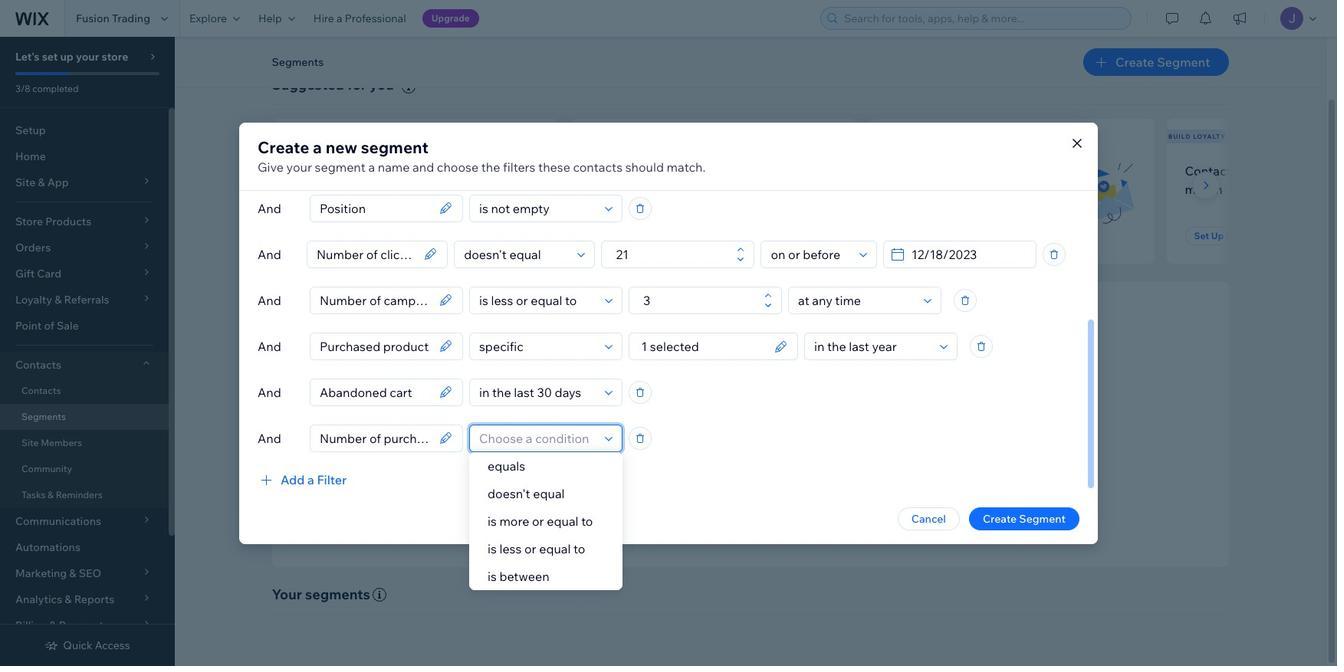 Task type: describe. For each thing, give the bounding box(es) containing it.
suggested
[[272, 76, 344, 94]]

4 up from the left
[[1211, 230, 1224, 242]]

segments for "segments" 'button'
[[272, 55, 324, 69]]

your inside the active email subscribers who clicked on your campaign
[[948, 182, 974, 197]]

add a filter button
[[258, 470, 347, 489]]

upgrade button
[[422, 9, 479, 28]]

completed
[[32, 83, 79, 94]]

quick access button
[[45, 639, 130, 652]]

hire a professional link
[[304, 0, 415, 37]]

1 vertical spatial segment
[[315, 159, 366, 174]]

doesn't
[[488, 486, 530, 501]]

0 vertical spatial create segment
[[1116, 54, 1210, 70]]

hire a professional
[[313, 12, 406, 25]]

set up segment for made
[[598, 230, 670, 242]]

Enter a number text field
[[611, 241, 733, 267]]

new contacts who recently subscribed to your mailing list
[[290, 163, 463, 197]]

your segments
[[272, 586, 370, 603]]

trust
[[896, 455, 920, 468]]

1 vertical spatial and
[[848, 455, 867, 468]]

for
[[347, 76, 367, 94]]

set for new contacts who recently subscribed to your mailing list
[[299, 230, 314, 242]]

a inside button
[[307, 472, 314, 487]]

and inside the create a new segment give your segment a name and choose the filters these contacts should match.
[[413, 159, 434, 174]]

value
[[711, 475, 737, 489]]

the inside reach the right target audience create specific groups of contacts that update automatically send personalized email campaigns to drive sales and build trust get to know your high-value customers, potential leads and more
[[691, 411, 713, 428]]

quick
[[63, 639, 93, 652]]

name
[[378, 159, 410, 174]]

automations link
[[0, 534, 169, 560]]

subscribers inside the active email subscribers who clicked on your campaign
[[960, 163, 1028, 178]]

site
[[21, 437, 39, 449]]

4 set from the left
[[1194, 230, 1209, 242]]

point of sale
[[15, 319, 79, 333]]

equal for more
[[547, 514, 579, 529]]

select an option field for enter a number text box
[[794, 287, 919, 313]]

more inside list box
[[499, 514, 529, 529]]

potential customers who haven't made a purchase yet
[[588, 163, 753, 197]]

community
[[21, 463, 72, 475]]

leads
[[844, 475, 871, 489]]

cancel
[[911, 512, 946, 526]]

recently
[[399, 163, 446, 178]]

automations
[[15, 541, 80, 554]]

drive
[[792, 455, 818, 468]]

update
[[794, 434, 829, 448]]

tasks & reminders link
[[0, 482, 169, 508]]

access
[[95, 639, 130, 652]]

reach
[[648, 411, 688, 428]]

set up segment for clicked
[[896, 230, 968, 242]]

between
[[499, 569, 549, 584]]

is less or equal to
[[488, 541, 585, 557]]

potential
[[588, 163, 640, 178]]

setup
[[15, 123, 46, 137]]

made
[[633, 182, 666, 197]]

4 and from the top
[[258, 339, 281, 354]]

mailing
[[401, 182, 443, 197]]

4 set up segment from the left
[[1194, 230, 1266, 242]]

select an option field for "select options" field
[[810, 333, 935, 359]]

point of sale link
[[0, 313, 169, 339]]

sidebar element
[[0, 37, 175, 666]]

is more or equal to
[[488, 514, 593, 529]]

contacts inside the create a new segment give your segment a name and choose the filters these contacts should match.
[[573, 159, 623, 174]]

to up is less or equal to
[[581, 514, 593, 529]]

target
[[750, 411, 790, 428]]

filter
[[317, 472, 347, 487]]

community link
[[0, 456, 169, 482]]

list
[[446, 182, 463, 197]]

haven't
[[588, 182, 631, 197]]

let's set up your store
[[15, 50, 128, 64]]

add a filter
[[281, 472, 347, 487]]

know
[[631, 475, 658, 489]]

right
[[716, 411, 747, 428]]

you
[[370, 76, 394, 94]]

up for made
[[615, 230, 627, 242]]

active
[[887, 163, 923, 178]]

is for is more or equal to
[[488, 514, 497, 529]]

create a new segment give your segment a name and choose the filters these contacts should match.
[[258, 137, 706, 174]]

or for less
[[524, 541, 536, 557]]

set up segment button for clicked
[[887, 227, 977, 245]]

sale
[[57, 319, 79, 333]]

0 vertical spatial subscribers
[[293, 132, 345, 140]]

new subscribers
[[274, 132, 345, 140]]

contacts for the contacts link
[[21, 385, 61, 396]]

equal for less
[[539, 541, 571, 557]]

set
[[42, 50, 58, 64]]

new for new subscribers
[[274, 132, 291, 140]]

build
[[1169, 132, 1191, 140]]

give
[[258, 159, 284, 174]]

0 vertical spatial equal
[[533, 486, 565, 501]]

with
[[1240, 163, 1265, 178]]

0 vertical spatial segment
[[361, 137, 429, 157]]

help button
[[249, 0, 304, 37]]

reach the right target audience create specific groups of contacts that update automatically send personalized email campaigns to drive sales and build trust get to know your high-value customers, potential leads and more
[[598, 411, 921, 489]]

build loyalty
[[1169, 132, 1226, 140]]

list containing new contacts who recently subscribed to your mailing list
[[269, 119, 1337, 264]]

of inside reach the right target audience create specific groups of contacts that update automatically send personalized email campaigns to drive sales and build trust get to know your high-value customers, potential leads and more
[[713, 434, 723, 448]]

tasks
[[21, 489, 46, 501]]

yet
[[734, 182, 753, 197]]

a right 'hire' on the top left of the page
[[337, 12, 342, 25]]

site members link
[[0, 430, 169, 456]]

site members
[[21, 437, 82, 449]]

set for active email subscribers who clicked on your campaign
[[896, 230, 911, 242]]

contacts link
[[0, 378, 169, 404]]

create segment button for cancel
[[969, 507, 1080, 530]]

who inside the active email subscribers who clicked on your campaign
[[1030, 163, 1055, 178]]

clicked
[[887, 182, 928, 197]]

campaigns
[[722, 455, 777, 468]]

up for subscribed
[[317, 230, 329, 242]]

send
[[598, 455, 624, 468]]

fusion
[[76, 12, 110, 25]]

loyalty
[[1193, 132, 1226, 140]]

to left drive
[[780, 455, 790, 468]]

who for purchase
[[706, 163, 731, 178]]

th
[[1329, 163, 1337, 178]]

home link
[[0, 143, 169, 169]]

to right the get
[[619, 475, 629, 489]]



Task type: locate. For each thing, give the bounding box(es) containing it.
1 vertical spatial new
[[290, 163, 316, 178]]

0 horizontal spatial segments
[[21, 411, 66, 422]]

who for your
[[372, 163, 396, 178]]

equal down is more or equal to
[[539, 541, 571, 557]]

set up segment button for made
[[588, 227, 679, 245]]

segments
[[305, 586, 370, 603]]

equals
[[488, 459, 525, 474]]

0 horizontal spatial more
[[499, 514, 529, 529]]

who left recently
[[372, 163, 396, 178]]

1 horizontal spatial contacts
[[573, 159, 623, 174]]

segments
[[272, 55, 324, 69], [21, 411, 66, 422]]

3 set from the left
[[896, 230, 911, 242]]

a right with
[[1268, 163, 1275, 178]]

your inside sidebar element
[[76, 50, 99, 64]]

who inside the new contacts who recently subscribed to your mailing list
[[372, 163, 396, 178]]

of left the sale
[[44, 319, 54, 333]]

who
[[372, 163, 396, 178], [706, 163, 731, 178], [1030, 163, 1055, 178]]

to down is more or equal to
[[574, 541, 585, 557]]

0 vertical spatial of
[[44, 319, 54, 333]]

these
[[538, 159, 570, 174]]

0 vertical spatial the
[[481, 159, 500, 174]]

more up the less
[[499, 514, 529, 529]]

1 set from the left
[[299, 230, 314, 242]]

1 up from the left
[[317, 230, 329, 242]]

filters
[[503, 159, 536, 174]]

Choose a condition field
[[475, 195, 600, 221], [459, 241, 573, 267], [475, 287, 600, 313], [475, 333, 600, 359], [475, 379, 600, 405], [475, 425, 600, 451]]

contacts down the new
[[319, 163, 369, 178]]

new inside the new contacts who recently subscribed to your mailing list
[[290, 163, 316, 178]]

is
[[488, 514, 497, 529], [488, 541, 497, 557], [488, 569, 497, 584]]

set up segment button down subscribed
[[290, 227, 381, 245]]

equal
[[533, 486, 565, 501], [547, 514, 579, 529], [539, 541, 571, 557]]

build
[[869, 455, 894, 468]]

3 up from the left
[[913, 230, 926, 242]]

up
[[317, 230, 329, 242], [615, 230, 627, 242], [913, 230, 926, 242], [1211, 230, 1224, 242]]

2 set up segment from the left
[[598, 230, 670, 242]]

2 horizontal spatial contacts
[[725, 434, 769, 448]]

1 horizontal spatial and
[[848, 455, 867, 468]]

2 vertical spatial equal
[[539, 541, 571, 557]]

should
[[625, 159, 664, 174]]

set up segment button down made
[[588, 227, 679, 245]]

subscribers up campaign
[[960, 163, 1028, 178]]

high-
[[685, 475, 711, 489]]

contacts
[[1185, 163, 1238, 178], [15, 358, 61, 372], [21, 385, 61, 396]]

automatically
[[832, 434, 899, 448]]

your right up
[[76, 50, 99, 64]]

create
[[1116, 54, 1154, 70], [258, 137, 309, 157], [598, 434, 631, 448], [983, 512, 1017, 526]]

1 vertical spatial email
[[693, 455, 720, 468]]

2 vertical spatial is
[[488, 569, 497, 584]]

campaign
[[977, 182, 1034, 197]]

is for is between
[[488, 569, 497, 584]]

0 vertical spatial or
[[532, 514, 544, 529]]

0 vertical spatial more
[[895, 475, 921, 489]]

0 vertical spatial contacts
[[1185, 163, 1238, 178]]

1 vertical spatial the
[[691, 411, 713, 428]]

set up segment down on
[[896, 230, 968, 242]]

Enter a number text field
[[639, 287, 760, 313]]

list
[[269, 119, 1337, 264]]

suggested for you
[[272, 76, 394, 94]]

match.
[[667, 159, 706, 174]]

who up purchase
[[706, 163, 731, 178]]

of down right
[[713, 434, 723, 448]]

0 horizontal spatial of
[[44, 319, 54, 333]]

1 vertical spatial subscribers
[[960, 163, 1028, 178]]

a down customers
[[669, 182, 675, 197]]

3 who from the left
[[1030, 163, 1055, 178]]

Select options field
[[634, 333, 770, 359]]

2 vertical spatial select an option field
[[810, 333, 935, 359]]

segments link
[[0, 404, 169, 430]]

1 is from the top
[[488, 514, 497, 529]]

set up segment button for subscribed
[[290, 227, 381, 245]]

2 horizontal spatial who
[[1030, 163, 1055, 178]]

&
[[48, 489, 54, 501]]

home
[[15, 150, 46, 163]]

0 horizontal spatial subscribers
[[293, 132, 345, 140]]

2 is from the top
[[488, 541, 497, 557]]

trading
[[112, 12, 150, 25]]

set up segment button down on
[[887, 227, 977, 245]]

1 who from the left
[[372, 163, 396, 178]]

3 set up segment button from the left
[[887, 227, 977, 245]]

2 vertical spatial and
[[874, 475, 892, 489]]

3 set up segment from the left
[[896, 230, 968, 242]]

tasks & reminders
[[21, 489, 103, 501]]

set up segment down made
[[598, 230, 670, 242]]

1 and from the top
[[258, 201, 281, 216]]

of
[[44, 319, 54, 333], [713, 434, 723, 448]]

your right on
[[948, 182, 974, 197]]

email inside reach the right target audience create specific groups of contacts that update automatically send personalized email campaigns to drive sales and build trust get to know your high-value customers, potential leads and more
[[693, 455, 720, 468]]

subscribers
[[293, 132, 345, 140], [960, 163, 1028, 178]]

contacts button
[[0, 352, 169, 378]]

who up campaign
[[1030, 163, 1055, 178]]

set
[[299, 230, 314, 242], [598, 230, 613, 242], [896, 230, 911, 242], [1194, 230, 1209, 242]]

segment
[[361, 137, 429, 157], [315, 159, 366, 174]]

3 and from the top
[[258, 293, 281, 308]]

is down doesn't
[[488, 514, 497, 529]]

birthday
[[1277, 163, 1326, 178]]

and up the leads
[[848, 455, 867, 468]]

0 horizontal spatial create segment
[[983, 512, 1066, 526]]

is left the less
[[488, 541, 497, 557]]

create segment button for segments
[[1083, 48, 1229, 76]]

the inside the create a new segment give your segment a name and choose the filters these contacts should match.
[[481, 159, 500, 174]]

and down the build
[[874, 475, 892, 489]]

1 vertical spatial contacts
[[15, 358, 61, 372]]

your inside the new contacts who recently subscribed to your mailing list
[[372, 182, 398, 197]]

2 set up segment button from the left
[[588, 227, 679, 245]]

get
[[598, 475, 616, 489]]

your inside reach the right target audience create specific groups of contacts that update automatically send personalized email campaigns to drive sales and build trust get to know your high-value customers, potential leads and more
[[661, 475, 683, 489]]

0 horizontal spatial and
[[413, 159, 434, 174]]

segment up name
[[361, 137, 429, 157]]

Select an option field
[[766, 241, 855, 267], [794, 287, 919, 313], [810, 333, 935, 359]]

is between
[[488, 569, 549, 584]]

0 horizontal spatial contacts
[[319, 163, 369, 178]]

groups
[[675, 434, 710, 448]]

email up on
[[926, 163, 957, 178]]

1 vertical spatial is
[[488, 541, 497, 557]]

5 and from the top
[[258, 385, 281, 400]]

contacts up haven't
[[573, 159, 623, 174]]

1 vertical spatial create segment
[[983, 512, 1066, 526]]

Search for tools, apps, help & more... field
[[840, 8, 1126, 29]]

a left name
[[368, 159, 375, 174]]

more
[[895, 475, 921, 489], [499, 514, 529, 529]]

help
[[258, 12, 282, 25]]

1 vertical spatial select an option field
[[794, 287, 919, 313]]

cancel button
[[898, 507, 960, 530]]

list box
[[469, 452, 623, 590]]

2 and from the top
[[258, 247, 281, 262]]

set for potential customers who haven't made a purchase yet
[[598, 230, 613, 242]]

email up high-
[[693, 455, 720, 468]]

and
[[413, 159, 434, 174], [848, 455, 867, 468], [874, 475, 892, 489]]

or right the less
[[524, 541, 536, 557]]

segments up site members at bottom
[[21, 411, 66, 422]]

segments up suggested
[[272, 55, 324, 69]]

contacts inside dropdown button
[[15, 358, 61, 372]]

0 horizontal spatial create segment button
[[969, 507, 1080, 530]]

doesn't equal
[[488, 486, 565, 501]]

1 vertical spatial more
[[499, 514, 529, 529]]

choose
[[437, 159, 479, 174]]

0 horizontal spatial email
[[693, 455, 720, 468]]

or for more
[[532, 514, 544, 529]]

a left the new
[[313, 137, 322, 157]]

more inside reach the right target audience create specific groups of contacts that update automatically send personalized email campaigns to drive sales and build trust get to know your high-value customers, potential leads and more
[[895, 475, 921, 489]]

contacts inside contacts with a birthday th
[[1185, 163, 1238, 178]]

contacts down loyalty in the right top of the page
[[1185, 163, 1238, 178]]

purchase
[[678, 182, 732, 197]]

up for clicked
[[913, 230, 926, 242]]

specific
[[634, 434, 673, 448]]

subscribed
[[290, 182, 355, 197]]

upgrade
[[431, 12, 470, 24]]

and up mailing
[[413, 159, 434, 174]]

quick access
[[63, 639, 130, 652]]

set up segment button down contacts with a birthday th
[[1185, 227, 1275, 245]]

a inside contacts with a birthday th
[[1268, 163, 1275, 178]]

2 set from the left
[[598, 230, 613, 242]]

0 horizontal spatial the
[[481, 159, 500, 174]]

new up give
[[274, 132, 291, 140]]

customers
[[643, 163, 704, 178]]

segments for the segments link
[[21, 411, 66, 422]]

email inside the active email subscribers who clicked on your campaign
[[926, 163, 957, 178]]

equal up is less or equal to
[[547, 514, 579, 529]]

subscribers down suggested
[[293, 132, 345, 140]]

up down haven't
[[615, 230, 627, 242]]

up down 'clicked'
[[913, 230, 926, 242]]

is for is less or equal to
[[488, 541, 497, 557]]

1 horizontal spatial who
[[706, 163, 731, 178]]

create segment button
[[1083, 48, 1229, 76], [969, 507, 1080, 530]]

1 horizontal spatial email
[[926, 163, 957, 178]]

to right subscribed
[[357, 182, 369, 197]]

up down subscribed
[[317, 230, 329, 242]]

1 vertical spatial create segment button
[[969, 507, 1080, 530]]

1 horizontal spatial create segment
[[1116, 54, 1210, 70]]

your
[[76, 50, 99, 64], [286, 159, 312, 174], [372, 182, 398, 197], [948, 182, 974, 197], [661, 475, 683, 489]]

the up groups
[[691, 411, 713, 428]]

equal up is more or equal to
[[533, 486, 565, 501]]

set up segment down contacts with a birthday th
[[1194, 230, 1266, 242]]

select an option field for enter a number text field
[[766, 241, 855, 267]]

contacts up campaigns
[[725, 434, 769, 448]]

0 vertical spatial and
[[413, 159, 434, 174]]

1 horizontal spatial of
[[713, 434, 723, 448]]

1 set up segment button from the left
[[290, 227, 381, 245]]

0 vertical spatial segments
[[272, 55, 324, 69]]

contacts with a birthday th
[[1185, 163, 1337, 197]]

fusion trading
[[76, 12, 150, 25]]

2 vertical spatial contacts
[[21, 385, 61, 396]]

1 vertical spatial or
[[524, 541, 536, 557]]

let's
[[15, 50, 40, 64]]

0 vertical spatial email
[[926, 163, 957, 178]]

contacts down point of sale
[[15, 358, 61, 372]]

create inside reach the right target audience create specific groups of contacts that update automatically send personalized email campaigns to drive sales and build trust get to know your high-value customers, potential leads and more
[[598, 434, 631, 448]]

new
[[326, 137, 357, 157]]

explore
[[189, 12, 227, 25]]

that
[[771, 434, 791, 448]]

segments inside 'button'
[[272, 55, 324, 69]]

segments button
[[264, 51, 331, 74]]

a right add
[[307, 472, 314, 487]]

more down trust
[[895, 475, 921, 489]]

2 up from the left
[[615, 230, 627, 242]]

up down contacts with a birthday th
[[1211, 230, 1224, 242]]

of inside sidebar element
[[44, 319, 54, 333]]

1 horizontal spatial subscribers
[[960, 163, 1028, 178]]

less
[[499, 541, 522, 557]]

1 vertical spatial of
[[713, 434, 723, 448]]

contacts for contacts dropdown button
[[15, 358, 61, 372]]

on
[[930, 182, 945, 197]]

12/18/2023 field
[[907, 241, 1031, 267]]

contacts
[[573, 159, 623, 174], [319, 163, 369, 178], [725, 434, 769, 448]]

2 horizontal spatial and
[[874, 475, 892, 489]]

3/8 completed
[[15, 83, 79, 94]]

0 vertical spatial new
[[274, 132, 291, 140]]

4 set up segment button from the left
[[1185, 227, 1275, 245]]

new up subscribed
[[290, 163, 316, 178]]

audience
[[793, 411, 853, 428]]

1 horizontal spatial more
[[895, 475, 921, 489]]

is left between on the bottom of page
[[488, 569, 497, 584]]

the left filters
[[481, 159, 500, 174]]

your down name
[[372, 182, 398, 197]]

segment
[[1157, 54, 1210, 70], [331, 230, 371, 242], [630, 230, 670, 242], [928, 230, 968, 242], [1226, 230, 1266, 242], [1019, 512, 1066, 526]]

potential
[[798, 475, 842, 489]]

contacts inside the new contacts who recently subscribed to your mailing list
[[319, 163, 369, 178]]

your down personalized
[[661, 475, 683, 489]]

0 horizontal spatial who
[[372, 163, 396, 178]]

a inside potential customers who haven't made a purchase yet
[[669, 182, 675, 197]]

point
[[15, 319, 42, 333]]

create inside the create a new segment give your segment a name and choose the filters these contacts should match.
[[258, 137, 309, 157]]

1 vertical spatial equal
[[547, 514, 579, 529]]

new for new contacts who recently subscribed to your mailing list
[[290, 163, 316, 178]]

your inside the create a new segment give your segment a name and choose the filters these contacts should match.
[[286, 159, 312, 174]]

3 is from the top
[[488, 569, 497, 584]]

hire
[[313, 12, 334, 25]]

setup link
[[0, 117, 169, 143]]

your
[[272, 586, 302, 603]]

set up segment down subscribed
[[299, 230, 371, 242]]

list box containing equals
[[469, 452, 623, 590]]

to inside the new contacts who recently subscribed to your mailing list
[[357, 182, 369, 197]]

1 horizontal spatial the
[[691, 411, 713, 428]]

segment down the new
[[315, 159, 366, 174]]

contacts inside reach the right target audience create specific groups of contacts that update automatically send personalized email campaigns to drive sales and build trust get to know your high-value customers, potential leads and more
[[725, 434, 769, 448]]

set up segment for subscribed
[[299, 230, 371, 242]]

0 vertical spatial select an option field
[[766, 241, 855, 267]]

2 who from the left
[[706, 163, 731, 178]]

or
[[532, 514, 544, 529], [524, 541, 536, 557]]

0 vertical spatial is
[[488, 514, 497, 529]]

add
[[281, 472, 305, 487]]

1 vertical spatial segments
[[21, 411, 66, 422]]

6 and from the top
[[258, 431, 281, 446]]

1 set up segment from the left
[[299, 230, 371, 242]]

customers,
[[740, 475, 795, 489]]

set up segment
[[299, 230, 371, 242], [598, 230, 670, 242], [896, 230, 968, 242], [1194, 230, 1266, 242]]

0 vertical spatial create segment button
[[1083, 48, 1229, 76]]

contacts down contacts dropdown button
[[21, 385, 61, 396]]

None field
[[315, 195, 435, 221], [312, 241, 420, 267], [315, 287, 435, 313], [315, 333, 435, 359], [315, 379, 435, 405], [315, 425, 435, 451], [315, 195, 435, 221], [312, 241, 420, 267], [315, 287, 435, 313], [315, 333, 435, 359], [315, 379, 435, 405], [315, 425, 435, 451]]

or up is less or equal to
[[532, 514, 544, 529]]

segments inside sidebar element
[[21, 411, 66, 422]]

your right give
[[286, 159, 312, 174]]

1 horizontal spatial segments
[[272, 55, 324, 69]]

email
[[926, 163, 957, 178], [693, 455, 720, 468]]

personalized
[[627, 455, 691, 468]]

who inside potential customers who haven't made a purchase yet
[[706, 163, 731, 178]]

1 horizontal spatial create segment button
[[1083, 48, 1229, 76]]



Task type: vqa. For each thing, say whether or not it's contained in the screenshot.
the chat to the left
no



